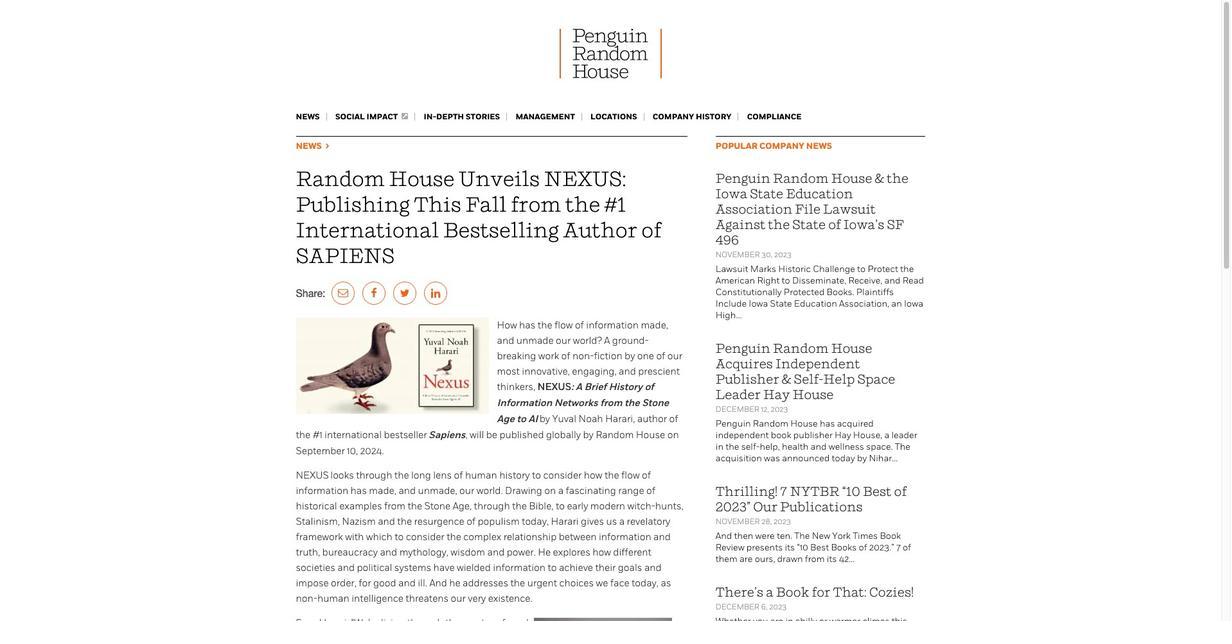 Task type: locate. For each thing, give the bounding box(es) containing it.
december inside penguin random house acquires independent publisher & self-help space leader hay house december 12, 2023 penguin random house has acquired independent book publisher hay house, a leader in the self-help, health and wellness space. the acquisition was announced today by nihar…
[[716, 405, 759, 414]]

1 vertical spatial on
[[544, 486, 556, 497]]

1 vertical spatial a
[[576, 382, 582, 394]]

0 vertical spatial company
[[653, 112, 694, 122]]

2023 inside the 'there's a book for that: cozies! december 6, 2023'
[[769, 603, 787, 612]]

random inside "penguin random house & the iowa state education association file lawsuit against the state of iowa's sf 496 november 30, 2023 lawsuit marks historic challenge to protect the american right to disseminate, receive, and read constitutionally protected books. plaintiffs include iowa state education association, an iowa high…"
[[773, 171, 829, 186]]

wellness
[[829, 442, 864, 453]]

publications
[[780, 500, 863, 515]]

to
[[857, 264, 866, 275], [782, 276, 790, 287], [517, 414, 526, 426], [532, 470, 541, 482], [556, 501, 565, 513], [395, 532, 404, 544], [548, 563, 557, 574]]

how up fascinating
[[584, 470, 602, 482]]

1 vertical spatial made,
[[369, 486, 396, 497]]

2023 inside penguin random house acquires independent publisher & self-help space leader hay house december 12, 2023 penguin random house has acquired independent book publisher hay house, a leader in the self-help, health and wellness space. the acquisition was announced today by nihar…
[[771, 405, 788, 414]]

made,
[[641, 320, 668, 332], [369, 486, 396, 497]]

unveils
[[459, 167, 540, 191]]

which
[[366, 532, 392, 544]]

0 horizontal spatial company
[[653, 112, 694, 122]]

random up 'publishing'
[[296, 167, 385, 191]]

ground-
[[612, 335, 649, 347]]

0 vertical spatial and
[[716, 531, 732, 542]]

complex
[[463, 532, 501, 544]]

intelligence
[[352, 594, 403, 605]]

by inside , will be published globally by random house on september 10, 2024.
[[583, 430, 594, 441]]

0 vertical spatial november
[[716, 251, 760, 260]]

0 horizontal spatial and
[[429, 578, 447, 590]]

1 vertical spatial november
[[716, 518, 760, 527]]

announced
[[782, 454, 830, 465]]

penguin inside "penguin random house & the iowa state education association file lawsuit against the state of iowa's sf 496 november 30, 2023 lawsuit marks historic challenge to protect the american right to disseminate, receive, and read constitutionally protected books. plaintiffs include iowa state education association, an iowa high…"
[[716, 171, 770, 186]]

stone inside : a brief history of information networks from the stone age to ai
[[642, 398, 669, 410]]

december
[[716, 405, 759, 414], [716, 603, 759, 612]]

nexus:
[[544, 167, 626, 191]]

2 december from the top
[[716, 603, 759, 612]]

1 vertical spatial best
[[810, 543, 829, 554]]

historic
[[778, 264, 811, 275]]

flow inside how has the flow of information made, and unmade our world? a ground- breaking work of non-fiction by one of our most innovative, engaging, and prescient thinkers,
[[554, 320, 573, 332]]

the down unmade, at the bottom left
[[408, 501, 422, 513]]

november inside "penguin random house & the iowa state education association file lawsuit against the state of iowa's sf 496 november 30, 2023 lawsuit marks historic challenge to protect the american right to disseminate, receive, and read constitutionally protected books. plaintiffs include iowa state education association, an iowa high…"
[[716, 251, 760, 260]]

0 vertical spatial #1
[[604, 193, 626, 217]]

to down he in the left of the page
[[548, 563, 557, 574]]

0 vertical spatial non-
[[572, 351, 594, 362]]

#1
[[604, 193, 626, 217], [313, 430, 322, 441]]

1 horizontal spatial has
[[519, 320, 535, 332]]

0 horizontal spatial "10
[[797, 543, 808, 554]]

0 vertical spatial "10
[[842, 484, 860, 500]]

september
[[296, 446, 345, 457]]

1 vertical spatial #1
[[313, 430, 322, 441]]

publisher
[[716, 372, 779, 387]]

1 vertical spatial stone
[[424, 501, 451, 513]]

news
[[296, 141, 322, 152]]

long
[[411, 470, 431, 482]]

0 horizontal spatial flow
[[554, 320, 573, 332]]

0 vertical spatial human
[[465, 470, 497, 482]]

between
[[559, 532, 597, 544]]

book up 2023."
[[880, 531, 901, 542]]

information down nexus looks
[[296, 486, 348, 497]]

& left self- on the right of page
[[782, 372, 791, 387]]

1 horizontal spatial today,
[[632, 578, 659, 590]]

from up harari,
[[600, 398, 622, 410]]

1 vertical spatial the
[[794, 531, 810, 542]]

one
[[637, 351, 654, 362]]

0 horizontal spatial news
[[296, 112, 320, 122]]

1 vertical spatial its
[[827, 555, 837, 565]]

1 horizontal spatial company
[[759, 141, 804, 152]]

0 horizontal spatial consider
[[406, 532, 444, 544]]

a inside how has the flow of information made, and unmade our world? a ground- breaking work of non-fiction by one of our most innovative, engaging, and prescient thinkers,
[[604, 335, 610, 347]]

for down political
[[359, 578, 371, 590]]

random down harari,
[[596, 430, 634, 441]]

company right locations on the top of page
[[653, 112, 694, 122]]

the up wisdom
[[447, 532, 461, 544]]

and right ill.
[[429, 578, 447, 590]]

house up the iowa's
[[831, 171, 872, 186]]

1 horizontal spatial and
[[716, 531, 732, 542]]

0 horizontal spatial on
[[544, 486, 556, 497]]

and inside penguin random house acquires independent publisher & self-help space leader hay house december 12, 2023 penguin random house has acquired independent book publisher hay house, a leader in the self-help, health and wellness space. the acquisition was announced today by nihar…
[[811, 442, 827, 453]]

2 horizontal spatial has
[[820, 419, 835, 430]]

2 vertical spatial penguin
[[716, 419, 751, 430]]

of
[[828, 217, 841, 233], [641, 218, 662, 243], [575, 320, 584, 332], [561, 351, 570, 362], [656, 351, 665, 362], [645, 382, 654, 394], [669, 414, 678, 425], [454, 470, 463, 482], [642, 470, 651, 482], [894, 484, 907, 500], [646, 486, 655, 497], [467, 517, 476, 528], [859, 543, 867, 554], [903, 543, 911, 554]]

space
[[857, 372, 895, 387]]

the
[[895, 442, 910, 453], [794, 531, 810, 542]]

iowa right an
[[904, 299, 923, 310]]

2 penguin from the top
[[716, 341, 770, 357]]

high…
[[716, 310, 742, 321]]

0 vertical spatial 7
[[780, 484, 787, 500]]

"10 down today
[[842, 484, 860, 500]]

0 horizontal spatial history
[[499, 470, 530, 482]]

made, up ground-
[[641, 320, 668, 332]]

house down author
[[636, 430, 665, 441]]

early
[[567, 501, 588, 513]]

the down history
[[625, 398, 640, 410]]

1 horizontal spatial its
[[827, 555, 837, 565]]

2023 up ten.
[[774, 518, 791, 527]]

1 horizontal spatial non-
[[572, 351, 594, 362]]

of inside by yuval noah harari, author of the #1 international bestseller
[[669, 414, 678, 425]]

0 vertical spatial has
[[519, 320, 535, 332]]

that:
[[833, 585, 867, 601]]

work
[[538, 351, 559, 362]]

their
[[595, 563, 616, 574]]

the left the resurgence
[[397, 517, 412, 528]]

a inside the 'there's a book for that: cozies! december 6, 2023'
[[766, 585, 774, 601]]

1 penguin from the top
[[716, 171, 770, 186]]

0 vertical spatial flow
[[554, 320, 573, 332]]

sapiens
[[429, 430, 465, 442]]

leader
[[716, 387, 761, 403]]

1 vertical spatial and
[[429, 578, 447, 590]]

to up the receive,
[[857, 264, 866, 275]]

house down independent
[[793, 387, 834, 403]]

and inside "penguin random house & the iowa state education association file lawsuit against the state of iowa's sf 496 november 30, 2023 lawsuit marks historic challenge to protect the american right to disseminate, receive, and read constitutionally protected books. plaintiffs include iowa state education association, an iowa high…"
[[884, 276, 901, 287]]

for
[[359, 578, 371, 590], [812, 585, 830, 601]]

random up file
[[773, 171, 829, 186]]

flow up work
[[554, 320, 573, 332]]

face
[[610, 578, 629, 590]]

good
[[373, 578, 396, 590]]

made, inside how has the flow of information made, and unmade our world? a ground- breaking work of non-fiction by one of our most innovative, engaging, and prescient thinkers,
[[641, 320, 668, 332]]

through
[[356, 470, 392, 482], [474, 501, 510, 513]]

explores
[[553, 547, 590, 559]]

0 horizontal spatial lawsuit
[[716, 264, 748, 275]]

acquired
[[837, 419, 874, 430]]

,
[[465, 430, 468, 441]]

made, up the examples
[[369, 486, 396, 497]]

a inside : a brief history of information networks from the stone age to ai
[[576, 382, 582, 394]]

1 horizontal spatial the
[[895, 442, 910, 453]]

december down there's
[[716, 603, 759, 612]]

our up work
[[556, 335, 571, 347]]

stone down unmade, at the bottom left
[[424, 501, 451, 513]]

0 horizontal spatial today,
[[522, 517, 549, 528]]

historical
[[296, 501, 337, 513]]

state up the against
[[750, 186, 783, 202]]

house up publisher
[[791, 419, 818, 430]]

2023 right the 6,
[[769, 603, 787, 612]]

challenge
[[813, 264, 855, 275]]

1 vertical spatial has
[[820, 419, 835, 430]]

0 horizontal spatial non-
[[296, 594, 317, 605]]

0 vertical spatial through
[[356, 470, 392, 482]]

7 right our
[[780, 484, 787, 500]]

and inside thrilling! 7 nytbr "10 best of 2023" our publications november 28, 2023 and then were ten. the new york times book review presents its "10 best books of 2023." 7 of them are ours, drawn from its 42…
[[716, 531, 732, 542]]

penguin up independent
[[716, 419, 751, 430]]

0 horizontal spatial the
[[794, 531, 810, 542]]

7 right 2023."
[[896, 543, 901, 554]]

the up unmade
[[538, 320, 552, 332]]

0 vertical spatial today,
[[522, 517, 549, 528]]

the inside penguin random house acquires independent publisher & self-help space leader hay house december 12, 2023 penguin random house has acquired independent book publisher hay house, a leader in the self-help, health and wellness space. the acquisition was announced today by nihar…
[[895, 442, 910, 453]]

0 vertical spatial december
[[716, 405, 759, 414]]

"10 up drawn
[[797, 543, 808, 554]]

0 vertical spatial the
[[895, 442, 910, 453]]

1 vertical spatial december
[[716, 603, 759, 612]]

from inside : a brief history of information networks from the stone age to ai
[[600, 398, 622, 410]]

most
[[497, 366, 520, 378]]

how has the flow of information made, and unmade our world? a ground- breaking work of non-fiction by one of our most innovative, engaging, and prescient thinkers,
[[497, 320, 682, 393]]

1 vertical spatial book
[[776, 585, 809, 601]]

0 vertical spatial lawsuit
[[823, 202, 876, 217]]

non- inside "nexus looks through the long lens of human history to consider how the flow of information has made, and unmade, our world. drawing on a fascinating range of historical examples from the stone age, through the bible, to early modern witch-hunts, stalinism, nazism and the resurgence of populism today, harari gives us a revelatory framework with which to consider the complex relationship between information and truth, bureaucracy and mythology, wisdom and power. he explores how different societies and political systems have wielded information to achieve their goals and impose order, for good and ill. and he addresses the urgent choices we face today, as non-human intelligence threatens our very existence."
[[296, 594, 317, 605]]

by down ground-
[[625, 351, 635, 362]]

today, left as
[[632, 578, 659, 590]]

by
[[625, 351, 635, 362], [540, 414, 550, 425], [583, 430, 594, 441], [857, 454, 867, 465]]

international
[[296, 218, 439, 243]]

human down order, on the left
[[317, 594, 349, 605]]

for inside "nexus looks through the long lens of human history to consider how the flow of information has made, and unmade, our world. drawing on a fascinating range of historical examples from the stone age, through the bible, to early modern witch-hunts, stalinism, nazism and the resurgence of populism today, harari gives us a revelatory framework with which to consider the complex relationship between information and truth, bureaucracy and mythology, wisdom and power. he explores how different societies and political systems have wielded information to achieve their goals and impose order, for good and ill. and he addresses the urgent choices we face today, as non-human intelligence threatens our very existence."
[[359, 578, 371, 590]]

the down nexus:
[[566, 193, 600, 217]]

flow
[[554, 320, 573, 332], [621, 470, 640, 482]]

flow up range
[[621, 470, 640, 482]]

best down nihar…
[[863, 484, 892, 500]]

1 vertical spatial penguin
[[716, 341, 770, 357]]

1 horizontal spatial book
[[880, 531, 901, 542]]

from up "bestselling"
[[511, 193, 561, 217]]

information up ground-
[[586, 320, 639, 332]]

0 horizontal spatial hay
[[763, 387, 790, 403]]

#1 up author
[[604, 193, 626, 217]]

he
[[449, 578, 460, 590]]

1 vertical spatial history
[[499, 470, 530, 482]]

from inside "nexus looks through the long lens of human history to consider how the flow of information has made, and unmade, our world. drawing on a fascinating range of historical examples from the stone age, through the bible, to early modern witch-hunts, stalinism, nazism and the resurgence of populism today, harari gives us a revelatory framework with which to consider the complex relationship between information and truth, bureaucracy and mythology, wisdom and power. he explores how different societies and political systems have wielded information to achieve their goals and impose order, for good and ill. and he addresses the urgent choices we face today, as non-human intelligence threatens our very existence."
[[384, 501, 405, 513]]

0 horizontal spatial for
[[359, 578, 371, 590]]

state up historic
[[792, 217, 826, 233]]

0 horizontal spatial &
[[782, 372, 791, 387]]

information down the power.
[[493, 563, 546, 574]]

penguin for iowa
[[716, 171, 770, 186]]

and
[[716, 531, 732, 542], [429, 578, 447, 590]]

2024.
[[360, 446, 384, 457]]

populism
[[478, 517, 520, 528]]

of inside : a brief history of information networks from the stone age to ai
[[645, 382, 654, 394]]

management
[[516, 112, 575, 122]]

and down long
[[399, 486, 416, 497]]

0 horizontal spatial #1
[[313, 430, 322, 441]]

0 vertical spatial state
[[750, 186, 783, 202]]

has up the examples
[[351, 486, 367, 497]]

company down 'compliance'
[[759, 141, 804, 152]]

:
[[571, 382, 574, 394]]

book
[[880, 531, 901, 542], [776, 585, 809, 601]]

hay up wellness
[[835, 431, 851, 441]]

today
[[832, 454, 855, 465]]

information
[[586, 320, 639, 332], [296, 486, 348, 497], [599, 532, 651, 544], [493, 563, 546, 574]]

random inside , will be published globally by random house on september 10, 2024.
[[596, 430, 634, 441]]

6,
[[761, 603, 768, 612]]

a up the 6,
[[766, 585, 774, 601]]

iowa up the against
[[716, 186, 747, 202]]

a right :
[[576, 382, 582, 394]]

penguin up the association
[[716, 171, 770, 186]]

the right ten.
[[794, 531, 810, 542]]

1 vertical spatial hay
[[835, 431, 851, 441]]

and inside "nexus looks through the long lens of human history to consider how the flow of information has made, and unmade, our world. drawing on a fascinating range of historical examples from the stone age, through the bible, to early modern witch-hunts, stalinism, nazism and the resurgence of populism today, harari gives us a revelatory framework with which to consider the complex relationship between information and truth, bureaucracy and mythology, wisdom and power. he explores how different societies and political systems have wielded information to achieve their goals and impose order, for good and ill. and he addresses the urgent choices we face today, as non-human intelligence threatens our very existence."
[[429, 578, 447, 590]]

2023
[[774, 251, 792, 260], [771, 405, 788, 414], [774, 518, 791, 527], [769, 603, 787, 612]]

0 horizontal spatial human
[[317, 594, 349, 605]]

our up "prescient"
[[667, 351, 682, 362]]

1 december from the top
[[716, 405, 759, 414]]

0 horizontal spatial a
[[576, 382, 582, 394]]

american
[[716, 276, 755, 287]]

2023 inside thrilling! 7 nytbr "10 best of 2023" our publications november 28, 2023 and then were ten. the new york times book review presents its "10 best books of 2023." 7 of them are ours, drawn from its 42…
[[774, 518, 791, 527]]

non- down world? at the bottom of the page
[[572, 351, 594, 362]]

best
[[863, 484, 892, 500], [810, 543, 829, 554]]

from right the examples
[[384, 501, 405, 513]]

by inside how has the flow of information made, and unmade our world? a ground- breaking work of non-fiction by one of our most innovative, engaging, and prescient thinkers,
[[625, 351, 635, 362]]

our down he
[[451, 594, 466, 605]]

house inside random house unveils nexus: publishing this fall from the #1 international bestselling author of sapiens
[[389, 167, 455, 191]]

new
[[812, 531, 830, 542]]

iowa's
[[843, 217, 884, 233]]

a inside penguin random house acquires independent publisher & self-help space leader hay house december 12, 2023 penguin random house has acquired independent book publisher hay house, a leader in the self-help, health and wellness space. the acquisition was announced today by nihar…
[[884, 431, 890, 441]]

bureaucracy
[[322, 547, 378, 559]]

1 november from the top
[[716, 251, 760, 260]]

plaintiffs
[[856, 287, 894, 298]]

1 horizontal spatial flow
[[621, 470, 640, 482]]

0 vertical spatial on
[[667, 430, 679, 441]]

its up drawn
[[785, 543, 795, 554]]

hay up the 12,
[[763, 387, 790, 403]]

a up fiction
[[604, 335, 610, 347]]

0 horizontal spatial stone
[[424, 501, 451, 513]]

fall
[[465, 193, 507, 217]]

0 vertical spatial &
[[875, 171, 884, 186]]

history up drawing
[[499, 470, 530, 482]]

7
[[780, 484, 787, 500], [896, 543, 901, 554]]

1 horizontal spatial &
[[875, 171, 884, 186]]

best down new
[[810, 543, 829, 554]]

through down the world. on the left bottom of the page
[[474, 501, 510, 513]]

1 vertical spatial non-
[[296, 594, 317, 605]]

1 vertical spatial education
[[794, 299, 837, 310]]

wielded
[[457, 563, 491, 574]]

1 vertical spatial company
[[759, 141, 804, 152]]

history up the popular at top right
[[696, 112, 731, 122]]

stone
[[642, 398, 669, 410], [424, 501, 451, 513]]

human up the world. on the left bottom of the page
[[465, 470, 497, 482]]

1 vertical spatial through
[[474, 501, 510, 513]]

has up unmade
[[519, 320, 535, 332]]

the right in
[[726, 442, 739, 453]]

1 horizontal spatial history
[[696, 112, 731, 122]]

stone up author
[[642, 398, 669, 410]]

there's a book for that: cozies! december 6, 2023
[[716, 585, 914, 612]]

by down "noah"
[[583, 430, 594, 441]]

1 horizontal spatial consider
[[543, 470, 582, 482]]

yuval
[[552, 414, 576, 425]]

social impact link
[[335, 112, 408, 122]]

by right today
[[857, 454, 867, 465]]

penguin up the "publisher"
[[716, 341, 770, 357]]

1 vertical spatial state
[[792, 217, 826, 233]]

of inside random house unveils nexus: publishing this fall from the #1 international bestselling author of sapiens
[[641, 218, 662, 243]]

include
[[716, 299, 747, 310]]

right
[[757, 276, 780, 287]]

from down new
[[805, 555, 825, 565]]

the inside thrilling! 7 nytbr "10 best of 2023" our publications november 28, 2023 and then were ten. the new york times book review presents its "10 best books of 2023." 7 of them are ours, drawn from its 42…
[[794, 531, 810, 542]]

"10
[[842, 484, 860, 500], [797, 543, 808, 554]]

the inside by yuval noah harari, author of the #1 international bestseller
[[296, 430, 310, 441]]

december down leader
[[716, 405, 759, 414]]

today, up relationship
[[522, 517, 549, 528]]

company
[[653, 112, 694, 122], [759, 141, 804, 152]]

0 vertical spatial best
[[863, 484, 892, 500]]

1 horizontal spatial #1
[[604, 193, 626, 217]]

the inside : a brief history of information networks from the stone age to ai
[[625, 398, 640, 410]]

2 horizontal spatial iowa
[[904, 299, 923, 310]]

penguin random house image
[[560, 29, 662, 78]]

0 vertical spatial book
[[880, 531, 901, 542]]

0 horizontal spatial best
[[810, 543, 829, 554]]

made, inside "nexus looks through the long lens of human history to consider how the flow of information has made, and unmade, our world. drawing on a fascinating range of historical examples from the stone age, through the bible, to early modern witch-hunts, stalinism, nazism and the resurgence of populism today, harari gives us a revelatory framework with which to consider the complex relationship between information and truth, bureaucracy and mythology, wisdom and power. he explores how different societies and political systems have wielded information to achieve their goals and impose order, for good and ill. and he addresses the urgent choices we face today, as non-human intelligence threatens our very existence."
[[369, 486, 396, 497]]

0 horizontal spatial made,
[[369, 486, 396, 497]]

house inside , will be published globally by random house on september 10, 2024.
[[636, 430, 665, 441]]

truth,
[[296, 547, 320, 559]]

news link
[[296, 112, 320, 122]]

0 vertical spatial education
[[786, 186, 853, 202]]

1 vertical spatial &
[[782, 372, 791, 387]]

2023 right the 30,
[[774, 251, 792, 260]]

ten.
[[777, 531, 792, 542]]

goals
[[618, 563, 642, 574]]

history
[[696, 112, 731, 122], [499, 470, 530, 482]]

book inside the 'there's a book for that: cozies! december 6, 2023'
[[776, 585, 809, 601]]

0 vertical spatial a
[[604, 335, 610, 347]]

house up this
[[389, 167, 455, 191]]

non- down impose
[[296, 594, 317, 605]]

1 vertical spatial flow
[[621, 470, 640, 482]]

2 november from the top
[[716, 518, 760, 527]]

the up 'sf'
[[887, 171, 909, 186]]

its left 42… on the right bottom
[[827, 555, 837, 565]]

1 horizontal spatial news
[[806, 141, 832, 152]]



Task type: describe. For each thing, give the bounding box(es) containing it.
noah
[[579, 414, 603, 425]]

#1 inside by yuval noah harari, author of the #1 international bestseller
[[313, 430, 322, 441]]

the up range
[[605, 470, 619, 482]]

threatens
[[406, 594, 449, 605]]

the left long
[[394, 470, 409, 482]]

and down "which"
[[380, 547, 397, 559]]

publishing
[[296, 193, 410, 217]]

books
[[831, 543, 857, 554]]

thrilling!
[[716, 484, 778, 500]]

the up the 30,
[[768, 217, 790, 233]]

0 vertical spatial consider
[[543, 470, 582, 482]]

by inside by yuval noah harari, author of the #1 international bestseller
[[540, 414, 550, 425]]

self-
[[794, 372, 823, 387]]

against
[[716, 217, 766, 233]]

information inside how has the flow of information made, and unmade our world? a ground- breaking work of non-fiction by one of our most innovative, engaging, and prescient thinkers,
[[586, 320, 639, 332]]

publisher
[[793, 431, 833, 441]]

the up read
[[900, 264, 914, 275]]

space.
[[866, 442, 893, 453]]

0 vertical spatial news
[[296, 112, 320, 122]]

has inside penguin random house acquires independent publisher & self-help space leader hay house december 12, 2023 penguin random house has acquired independent book publisher hay house, a leader in the self-help, health and wellness space. the acquisition was announced today by nihar…
[[820, 419, 835, 430]]

and down revelatory
[[654, 532, 671, 544]]

self-
[[741, 442, 760, 453]]

times
[[853, 531, 878, 542]]

on inside "nexus looks through the long lens of human history to consider how the flow of information has made, and unmade, our world. drawing on a fascinating range of historical examples from the stone age, through the bible, to early modern witch-hunts, stalinism, nazism and the resurgence of populism today, harari gives us a revelatory framework with which to consider the complex relationship between information and truth, bureaucracy and mythology, wisdom and power. he explores how different societies and political systems have wielded information to achieve their goals and impose order, for good and ill. and he addresses the urgent choices we face today, as non-human intelligence threatens our very existence."
[[544, 486, 556, 497]]

international
[[325, 430, 382, 441]]

choices
[[559, 578, 594, 590]]

house,
[[853, 431, 882, 441]]

there's
[[716, 585, 763, 601]]

social
[[335, 112, 365, 122]]

with
[[345, 532, 364, 544]]

was
[[764, 454, 780, 465]]

1 horizontal spatial lawsuit
[[823, 202, 876, 217]]

are
[[740, 555, 753, 565]]

nexus looks through the long lens of human history to consider how the flow of information has made, and unmade, our world. drawing on a fascinating range of historical examples from the stone age, through the bible, to early modern witch-hunts, stalinism, nazism and the resurgence of populism today, harari gives us a revelatory framework with which to consider the complex relationship between information and truth, bureaucracy and mythology, wisdom and power. he explores how different societies and political systems have wielded information to achieve their goals and impose order, for good and ill. and he addresses the urgent choices we face today, as non-human intelligence threatens our very existence.
[[296, 470, 683, 605]]

disseminate,
[[792, 276, 846, 287]]

and up as
[[644, 563, 662, 574]]

different
[[613, 547, 652, 559]]

read
[[903, 276, 924, 287]]

42…
[[839, 555, 855, 565]]

1 vertical spatial human
[[317, 594, 349, 605]]

0 vertical spatial hay
[[763, 387, 790, 403]]

be
[[486, 430, 497, 441]]

harari,
[[605, 414, 635, 425]]

0 vertical spatial history
[[696, 112, 731, 122]]

random up self- on the right of page
[[773, 341, 829, 357]]

the inside how has the flow of information made, and unmade our world? a ground- breaking work of non-fiction by one of our most innovative, engaging, and prescient thinkers,
[[538, 320, 552, 332]]

0 vertical spatial how
[[584, 470, 602, 482]]

very
[[468, 594, 486, 605]]

achieve
[[559, 563, 593, 574]]

#1 inside random house unveils nexus: publishing this fall from the #1 international bestselling author of sapiens
[[604, 193, 626, 217]]

help
[[823, 372, 855, 387]]

flow inside "nexus looks through the long lens of human history to consider how the flow of information has made, and unmade, our world. drawing on a fascinating range of historical examples from the stone age, through the bible, to early modern witch-hunts, stalinism, nazism and the resurgence of populism today, harari gives us a revelatory framework with which to consider the complex relationship between information and truth, bureaucracy and mythology, wisdom and power. he explores how different societies and political systems have wielded information to achieve their goals and impose order, for good and ill. and he addresses the urgent choices we face today, as non-human intelligence threatens our very existence."
[[621, 470, 640, 482]]

management link
[[516, 112, 575, 122]]

1 vertical spatial news
[[806, 141, 832, 152]]

30,
[[762, 251, 773, 260]]

and up order, on the left
[[337, 563, 355, 574]]

a left fascinating
[[558, 486, 564, 497]]

random inside random house unveils nexus: publishing this fall from the #1 international bestselling author of sapiens
[[296, 167, 385, 191]]

the down drawing
[[512, 501, 527, 513]]

from inside random house unveils nexus: publishing this fall from the #1 international bestselling author of sapiens
[[511, 193, 561, 217]]

and left ill.
[[398, 578, 416, 590]]

in-depth stories
[[424, 112, 500, 122]]

to inside : a brief history of information networks from the stone age to ai
[[517, 414, 526, 426]]

28,
[[762, 518, 772, 527]]

the inside penguin random house acquires independent publisher & self-help space leader hay house december 12, 2023 penguin random house has acquired independent book publisher hay house, a leader in the self-help, health and wellness space. the acquisition was announced today by nihar…
[[726, 442, 739, 453]]

book inside thrilling! 7 nytbr "10 best of 2023" our publications november 28, 2023 and then were ten. the new york times book review presents its "10 best books of 2023." 7 of them are ours, drawn from its 42…
[[880, 531, 901, 542]]

to down historic
[[782, 276, 790, 287]]

fascinating
[[566, 486, 616, 497]]

cozies!
[[869, 585, 914, 601]]

drawn
[[777, 555, 803, 565]]

engaging,
[[572, 366, 617, 378]]

has inside how has the flow of information made, and unmade our world? a ground- breaking work of non-fiction by one of our most innovative, engaging, and prescient thinkers,
[[519, 320, 535, 332]]

of inside "penguin random house & the iowa state education association file lawsuit against the state of iowa's sf 496 november 30, 2023 lawsuit marks historic challenge to protect the american right to disseminate, receive, and read constitutionally protected books. plaintiffs include iowa state education association, an iowa high…"
[[828, 217, 841, 233]]

there's a book for that: cozies! link
[[716, 585, 914, 601]]

association,
[[839, 299, 889, 310]]

for inside the 'there's a book for that: cozies! december 6, 2023'
[[812, 585, 830, 601]]

house inside "penguin random house & the iowa state education association file lawsuit against the state of iowa's sf 496 november 30, 2023 lawsuit marks historic challenge to protect the american right to disseminate, receive, and read constitutionally protected books. plaintiffs include iowa state education association, an iowa high…"
[[831, 171, 872, 186]]

he
[[538, 547, 551, 559]]

1 horizontal spatial human
[[465, 470, 497, 482]]

& inside "penguin random house & the iowa state education association file lawsuit against the state of iowa's sf 496 november 30, 2023 lawsuit marks historic challenge to protect the american right to disseminate, receive, and read constitutionally protected books. plaintiffs include iowa state education association, an iowa high…"
[[875, 171, 884, 186]]

nexus
[[538, 382, 571, 394]]

review
[[716, 543, 744, 554]]

popular company news
[[716, 141, 832, 152]]

constitutionally
[[716, 287, 782, 298]]

the up existence.
[[511, 578, 525, 590]]

and up "which"
[[378, 517, 395, 528]]

has inside "nexus looks through the long lens of human history to consider how the flow of information has made, and unmade, our world. drawing on a fascinating range of historical examples from the stone age, through the bible, to early modern witch-hunts, stalinism, nazism and the resurgence of populism today, harari gives us a revelatory framework with which to consider the complex relationship between information and truth, bureaucracy and mythology, wisdom and power. he explores how different societies and political systems have wielded information to achieve their goals and impose order, for good and ill. and he addresses the urgent choices we face today, as non-human intelligence threatens our very existence."
[[351, 486, 367, 497]]

as
[[661, 578, 671, 590]]

were
[[755, 531, 775, 542]]

1 horizontal spatial 7
[[896, 543, 901, 554]]

1 vertical spatial how
[[593, 547, 611, 559]]

relationship
[[504, 532, 557, 544]]

2023."
[[869, 543, 894, 554]]

1 vertical spatial "10
[[797, 543, 808, 554]]

on inside , will be published globally by random house on september 10, 2024.
[[667, 430, 679, 441]]

to up drawing
[[532, 470, 541, 482]]

non- inside how has the flow of information made, and unmade our world? a ground- breaking work of non-fiction by one of our most innovative, engaging, and prescient thinkers,
[[572, 351, 594, 362]]

framework
[[296, 532, 343, 544]]

existence.
[[488, 594, 532, 605]]

penguin for publisher
[[716, 341, 770, 357]]

and down how
[[497, 335, 514, 347]]

health
[[782, 442, 809, 453]]

1 vertical spatial lawsuit
[[716, 264, 748, 275]]

file
[[795, 202, 821, 217]]

author
[[637, 414, 667, 425]]

political
[[357, 563, 392, 574]]

2 vertical spatial state
[[770, 299, 792, 310]]

them
[[716, 555, 738, 565]]

in
[[716, 442, 724, 453]]

the inside random house unveils nexus: publishing this fall from the #1 international bestselling author of sapiens
[[566, 193, 600, 217]]

1 horizontal spatial hay
[[835, 431, 851, 441]]

locations
[[591, 112, 637, 122]]

1 horizontal spatial "10
[[842, 484, 860, 500]]

history
[[609, 382, 642, 394]]

2023 inside "penguin random house & the iowa state education association file lawsuit against the state of iowa's sf 496 november 30, 2023 lawsuit marks historic challenge to protect the american right to disseminate, receive, and read constitutionally protected books. plaintiffs include iowa state education association, an iowa high…"
[[774, 251, 792, 260]]

us
[[606, 517, 617, 528]]

how
[[497, 320, 517, 332]]

3 penguin from the top
[[716, 419, 751, 430]]

1 horizontal spatial best
[[863, 484, 892, 500]]

age,
[[453, 501, 472, 513]]

leader
[[892, 431, 917, 441]]

marks
[[750, 264, 776, 275]]

resurgence
[[414, 517, 464, 528]]

independent
[[776, 357, 860, 372]]

our up age,
[[459, 486, 474, 497]]

lens
[[433, 470, 452, 482]]

1 vertical spatial consider
[[406, 532, 444, 544]]

and down complex
[[487, 547, 505, 559]]

range
[[618, 486, 644, 497]]

house up help
[[831, 341, 872, 357]]

have
[[433, 563, 455, 574]]

information up different
[[599, 532, 651, 544]]

independent
[[716, 431, 769, 441]]

an
[[891, 299, 902, 310]]

to right "which"
[[395, 532, 404, 544]]

age
[[497, 414, 515, 426]]

1 horizontal spatial iowa
[[749, 299, 768, 310]]

stone inside "nexus looks through the long lens of human history to consider how the flow of information has made, and unmade, our world. drawing on a fascinating range of historical examples from the stone age, through the bible, to early modern witch-hunts, stalinism, nazism and the resurgence of populism today, harari gives us a revelatory framework with which to consider the complex relationship between information and truth, bureaucracy and mythology, wisdom and power. he explores how different societies and political systems have wielded information to achieve their goals and impose order, for good and ill. and he addresses the urgent choices we face today, as non-human intelligence threatens our very existence."
[[424, 501, 451, 513]]

to up the harari
[[556, 501, 565, 513]]

prescient
[[638, 366, 680, 378]]

by inside penguin random house acquires independent publisher & self-help space leader hay house december 12, 2023 penguin random house has acquired independent book publisher hay house, a leader in the self-help, health and wellness space. the acquisition was announced today by nihar…
[[857, 454, 867, 465]]

penguin random house & the iowa state education association file lawsuit against the state of iowa's sf 496 link
[[716, 171, 909, 248]]

acquisition
[[716, 454, 762, 465]]

december inside the 'there's a book for that: cozies! december 6, 2023'
[[716, 603, 759, 612]]

this
[[414, 193, 461, 217]]

a right the us
[[619, 517, 625, 528]]

from inside thrilling! 7 nytbr "10 best of 2023" our publications november 28, 2023 and then were ten. the new york times book review presents its "10 best books of 2023." 7 of them are ours, drawn from its 42…
[[805, 555, 825, 565]]

ours,
[[755, 555, 775, 565]]

0 vertical spatial its
[[785, 543, 795, 554]]

random down the 12,
[[753, 419, 788, 430]]

history inside "nexus looks through the long lens of human history to consider how the flow of information has made, and unmade, our world. drawing on a fascinating range of historical examples from the stone age, through the bible, to early modern witch-hunts, stalinism, nazism and the resurgence of populism today, harari gives us a revelatory framework with which to consider the complex relationship between information and truth, bureaucracy and mythology, wisdom and power. he explores how different societies and political systems have wielded information to achieve their goals and impose order, for good and ill. and he addresses the urgent choices we face today, as non-human intelligence threatens our very existence."
[[499, 470, 530, 482]]

& inside penguin random house acquires independent publisher & self-help space leader hay house december 12, 2023 penguin random house has acquired independent book publisher hay house, a leader in the self-help, health and wellness space. the acquisition was announced today by nihar…
[[782, 372, 791, 387]]

and up history
[[619, 366, 636, 378]]

0 horizontal spatial iowa
[[716, 186, 747, 202]]

, will be published globally by random house on september 10, 2024.
[[296, 430, 679, 457]]

penguin random house acquires independent publisher & self-help space leader hay house december 12, 2023 penguin random house has acquired independent book publisher hay house, a leader in the self-help, health and wellness space. the acquisition was announced today by nihar…
[[716, 341, 917, 465]]

book
[[771, 431, 791, 441]]

addresses
[[463, 578, 508, 590]]

november inside thrilling! 7 nytbr "10 best of 2023" our publications november 28, 2023 and then were ten. the new york times book review presents its "10 best books of 2023." 7 of them are ours, drawn from its 42…
[[716, 518, 760, 527]]



Task type: vqa. For each thing, say whether or not it's contained in the screenshot.
written
no



